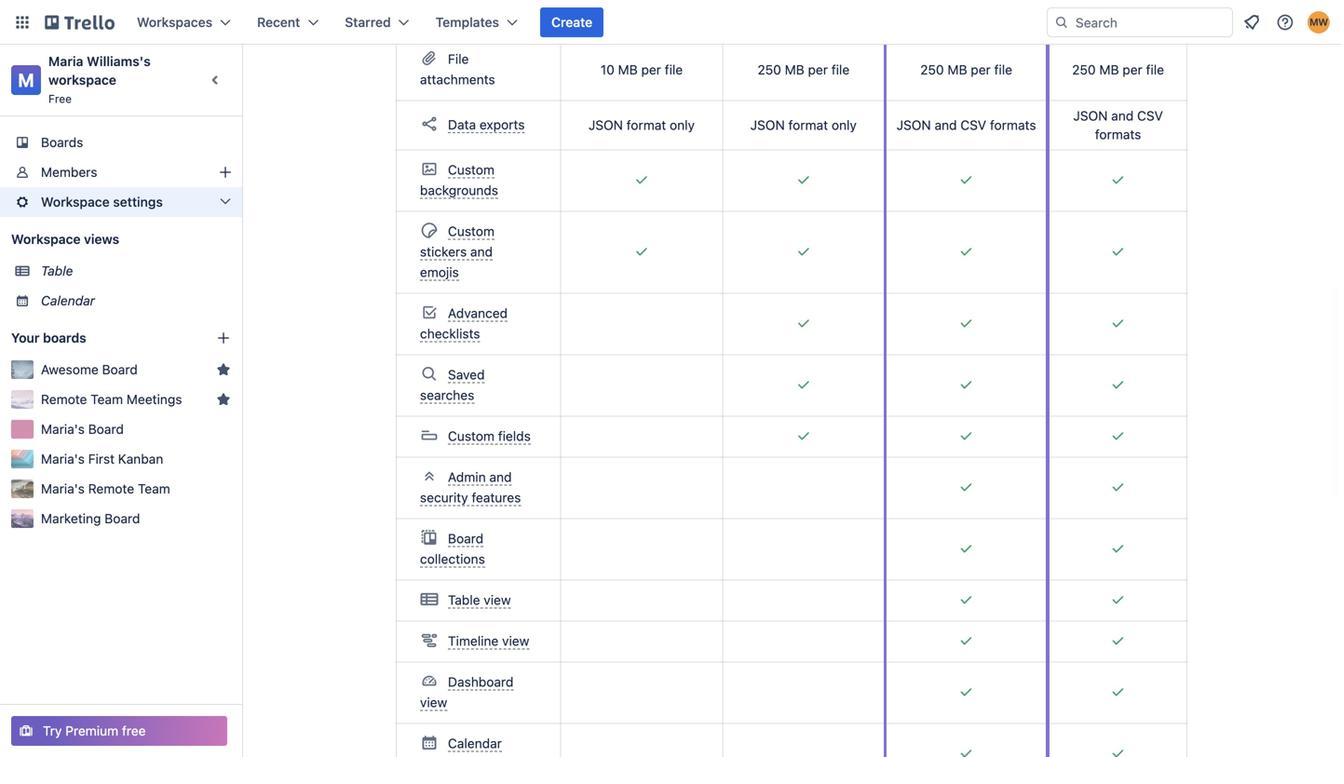 Task type: vqa. For each thing, say whether or not it's contained in the screenshot.
Greg Robinson (gregrobinson96) icon
no



Task type: locate. For each thing, give the bounding box(es) containing it.
back to home image
[[45, 7, 115, 37]]

awesome
[[41, 362, 99, 377]]

view
[[484, 592, 511, 608], [502, 633, 530, 649], [420, 695, 447, 710], [420, 756, 447, 757]]

0 vertical spatial workspace
[[41, 194, 110, 210]]

maria's up maria's first kanban
[[41, 422, 85, 437]]

250
[[758, 62, 781, 77], [921, 62, 944, 77], [1072, 62, 1096, 77]]

free
[[122, 723, 146, 739]]

maria williams (mariawilliams94) image
[[1308, 11, 1330, 34]]

calendar
[[41, 293, 95, 308], [448, 736, 502, 751]]

1 250 mb per file from the left
[[758, 62, 850, 77]]

advanced
[[448, 306, 508, 321]]

williams's
[[87, 54, 151, 69]]

calendar up boards
[[41, 293, 95, 308]]

awesome board
[[41, 362, 138, 377]]

awesome board button
[[41, 361, 209, 379]]

and inside json and csv formats
[[1112, 108, 1134, 123]]

emojis
[[420, 265, 459, 280]]

maria's down maria's board
[[41, 451, 85, 467]]

view up the timeline view
[[484, 592, 511, 608]]

create button
[[540, 7, 604, 37]]

1 horizontal spatial table
[[448, 592, 480, 608]]

0 vertical spatial calendar
[[41, 293, 95, 308]]

custom up admin
[[448, 429, 495, 444]]

try premium free
[[43, 723, 146, 739]]

admin and security features
[[420, 470, 521, 505]]

1 json format only from the left
[[589, 117, 695, 133]]

0 horizontal spatial json and csv formats
[[897, 117, 1036, 133]]

format
[[627, 117, 666, 133], [789, 117, 828, 133]]

formats
[[990, 117, 1036, 133], [1095, 127, 1142, 142]]

3 file from the left
[[995, 62, 1013, 77]]

templates button
[[425, 7, 529, 37]]

view right timeline
[[502, 633, 530, 649]]

timeline view
[[448, 633, 530, 649]]

0 horizontal spatial team
[[91, 392, 123, 407]]

view for table view
[[484, 592, 511, 608]]

1 vertical spatial maria's
[[41, 451, 85, 467]]

team down the kanban
[[138, 481, 170, 497]]

1 vertical spatial calendar
[[448, 736, 502, 751]]

search image
[[1055, 15, 1069, 30]]

maria's board link
[[41, 420, 231, 439]]

0 vertical spatial table
[[41, 263, 73, 279]]

remote inside maria's remote team link
[[88, 481, 134, 497]]

0 horizontal spatial only
[[670, 117, 695, 133]]

workspace down members
[[41, 194, 110, 210]]

boards
[[43, 330, 86, 346]]

backgrounds
[[420, 183, 498, 198]]

1 horizontal spatial 250 mb per file
[[921, 62, 1013, 77]]

0 vertical spatial starred icon image
[[216, 362, 231, 377]]

1 horizontal spatial formats
[[1095, 127, 1142, 142]]

1 mb from the left
[[618, 62, 638, 77]]

calendar down dashboard view
[[448, 736, 502, 751]]

3 custom from the top
[[448, 429, 495, 444]]

table link
[[41, 262, 231, 280]]

attachments
[[420, 72, 495, 87]]

0 horizontal spatial 250
[[758, 62, 781, 77]]

maria's remote team
[[41, 481, 170, 497]]

per
[[641, 62, 661, 77], [808, 62, 828, 77], [971, 62, 991, 77], [1123, 62, 1143, 77]]

2 only from the left
[[832, 117, 857, 133]]

dashboard
[[448, 674, 514, 690]]

starred icon image
[[216, 362, 231, 377], [216, 392, 231, 407]]

1 horizontal spatial only
[[832, 117, 857, 133]]

0 horizontal spatial format
[[627, 117, 666, 133]]

timeline
[[448, 633, 499, 649]]

remote inside "button"
[[41, 392, 87, 407]]

members link
[[0, 157, 242, 187]]

0 vertical spatial remote
[[41, 392, 87, 407]]

1 custom from the top
[[448, 162, 495, 177]]

board inside 'maria's board' link
[[88, 422, 124, 437]]

admin
[[448, 470, 486, 485]]

2 maria's from the top
[[41, 451, 85, 467]]

csv
[[1137, 108, 1163, 123], [961, 117, 987, 133]]

primary element
[[0, 0, 1341, 45]]

table down workspace views
[[41, 263, 73, 279]]

1 vertical spatial remote
[[88, 481, 134, 497]]

only
[[670, 117, 695, 133], [832, 117, 857, 133]]

marketing board
[[41, 511, 140, 526]]

calendar link
[[41, 292, 231, 310]]

board up the remote team meetings "button"
[[102, 362, 138, 377]]

maria's first kanban link
[[41, 450, 231, 469]]

maria's
[[41, 422, 85, 437], [41, 451, 85, 467], [41, 481, 85, 497]]

meetings
[[127, 392, 182, 407]]

data exports
[[448, 117, 525, 132]]

table up timeline
[[448, 592, 480, 608]]

board down maria's remote team link
[[105, 511, 140, 526]]

and
[[1112, 108, 1134, 123], [935, 117, 957, 133], [470, 244, 493, 259], [490, 470, 512, 485]]

3 mb from the left
[[948, 62, 968, 77]]

1 vertical spatial starred icon image
[[216, 392, 231, 407]]

1 horizontal spatial format
[[789, 117, 828, 133]]

1 only from the left
[[670, 117, 695, 133]]

remote down "awesome"
[[41, 392, 87, 407]]

1 horizontal spatial remote
[[88, 481, 134, 497]]

10 mb per file
[[601, 62, 683, 77]]

0 horizontal spatial json format only
[[589, 117, 695, 133]]

workspace
[[48, 72, 116, 88]]

marketing
[[41, 511, 101, 526]]

workspace inside popup button
[[41, 194, 110, 210]]

maria williams's workspace link
[[48, 54, 154, 88]]

file
[[448, 51, 469, 67]]

1 horizontal spatial csv
[[1137, 108, 1163, 123]]

2 mb from the left
[[785, 62, 805, 77]]

0 vertical spatial team
[[91, 392, 123, 407]]

workspace left views
[[11, 231, 81, 247]]

settings
[[113, 194, 163, 210]]

saved searches
[[420, 367, 485, 403]]

3 maria's from the top
[[41, 481, 85, 497]]

view for calendar view
[[420, 756, 447, 757]]

1 horizontal spatial team
[[138, 481, 170, 497]]

0 vertical spatial custom
[[448, 162, 495, 177]]

1 vertical spatial workspace
[[11, 231, 81, 247]]

1 vertical spatial custom
[[448, 224, 495, 239]]

view for dashboard view
[[420, 695, 447, 710]]

workspace for workspace views
[[11, 231, 81, 247]]

json and csv formats
[[1074, 108, 1163, 142], [897, 117, 1036, 133]]

json format only
[[589, 117, 695, 133], [751, 117, 857, 133]]

workspace navigation collapse icon image
[[203, 67, 229, 93]]

board up maria's first kanban
[[88, 422, 124, 437]]

your boards with 6 items element
[[11, 327, 188, 349]]

maria's for maria's board
[[41, 422, 85, 437]]

2 file from the left
[[832, 62, 850, 77]]

0 horizontal spatial remote
[[41, 392, 87, 407]]

1 vertical spatial table
[[448, 592, 480, 608]]

1 starred icon image from the top
[[216, 362, 231, 377]]

custom inside custom stickers and emojis
[[448, 224, 495, 239]]

3 250 from the left
[[1072, 62, 1096, 77]]

json
[[1074, 108, 1108, 123], [589, 117, 623, 133], [751, 117, 785, 133], [897, 117, 931, 133]]

workspace
[[41, 194, 110, 210], [11, 231, 81, 247]]

2 custom from the top
[[448, 224, 495, 239]]

table for table view
[[448, 592, 480, 608]]

board for awesome board
[[102, 362, 138, 377]]

custom stickers and emojis
[[420, 224, 495, 280]]

custom up backgrounds
[[448, 162, 495, 177]]

board inside awesome board button
[[102, 362, 138, 377]]

1 horizontal spatial calendar
[[448, 736, 502, 751]]

4 file from the left
[[1146, 62, 1165, 77]]

3 250 mb per file from the left
[[1072, 62, 1165, 77]]

view down dashboard view
[[420, 756, 447, 757]]

remote down maria's first kanban
[[88, 481, 134, 497]]

members
[[41, 164, 97, 180]]

0 horizontal spatial calendar
[[41, 293, 95, 308]]

table
[[41, 263, 73, 279], [448, 592, 480, 608]]

team inside "button"
[[91, 392, 123, 407]]

m link
[[11, 65, 41, 95]]

0 horizontal spatial table
[[41, 263, 73, 279]]

2 vertical spatial custom
[[448, 429, 495, 444]]

0 vertical spatial maria's
[[41, 422, 85, 437]]

board inside 'board collections'
[[448, 531, 484, 546]]

custom
[[448, 162, 495, 177], [448, 224, 495, 239], [448, 429, 495, 444]]

custom up stickers
[[448, 224, 495, 239]]

view inside calendar view
[[420, 756, 447, 757]]

calendar for calendar view
[[448, 736, 502, 751]]

boards link
[[0, 128, 242, 157]]

1 horizontal spatial 250
[[921, 62, 944, 77]]

team down 'awesome board' on the top left of page
[[91, 392, 123, 407]]

maria's for maria's first kanban
[[41, 451, 85, 467]]

dashboard view
[[420, 674, 514, 710]]

starred icon image for awesome board
[[216, 362, 231, 377]]

1 250 from the left
[[758, 62, 781, 77]]

board for marketing board
[[105, 511, 140, 526]]

Search field
[[1069, 8, 1232, 36]]

and inside admin and security features
[[490, 470, 512, 485]]

your
[[11, 330, 40, 346]]

view inside dashboard view
[[420, 695, 447, 710]]

board
[[102, 362, 138, 377], [88, 422, 124, 437], [105, 511, 140, 526], [448, 531, 484, 546]]

0 horizontal spatial 250 mb per file
[[758, 62, 850, 77]]

2 250 from the left
[[921, 62, 944, 77]]

250 mb per file
[[758, 62, 850, 77], [921, 62, 1013, 77], [1072, 62, 1165, 77]]

board collections
[[420, 531, 485, 567]]

file attachments
[[420, 51, 495, 87]]

1 horizontal spatial json format only
[[751, 117, 857, 133]]

team
[[91, 392, 123, 407], [138, 481, 170, 497]]

2 horizontal spatial 250
[[1072, 62, 1096, 77]]

maria's up marketing
[[41, 481, 85, 497]]

view up calendar view
[[420, 695, 447, 710]]

remote
[[41, 392, 87, 407], [88, 481, 134, 497]]

mb
[[618, 62, 638, 77], [785, 62, 805, 77], [948, 62, 968, 77], [1100, 62, 1119, 77]]

file
[[665, 62, 683, 77], [832, 62, 850, 77], [995, 62, 1013, 77], [1146, 62, 1165, 77]]

board inside marketing board link
[[105, 511, 140, 526]]

maria's board
[[41, 422, 124, 437]]

custom inside custom backgrounds
[[448, 162, 495, 177]]

2 vertical spatial maria's
[[41, 481, 85, 497]]

premium
[[65, 723, 118, 739]]

1 vertical spatial team
[[138, 481, 170, 497]]

2 horizontal spatial 250 mb per file
[[1072, 62, 1165, 77]]

2 starred icon image from the top
[[216, 392, 231, 407]]

1 maria's from the top
[[41, 422, 85, 437]]

board up collections
[[448, 531, 484, 546]]

calendar inside calendar view
[[448, 736, 502, 751]]



Task type: describe. For each thing, give the bounding box(es) containing it.
starred icon image for remote team meetings
[[216, 392, 231, 407]]

workspace settings
[[41, 194, 163, 210]]

custom fields
[[448, 429, 531, 444]]

view for timeline view
[[502, 633, 530, 649]]

features
[[472, 490, 521, 505]]

try
[[43, 723, 62, 739]]

0 horizontal spatial formats
[[990, 117, 1036, 133]]

marketing board link
[[41, 510, 231, 528]]

open information menu image
[[1276, 13, 1295, 32]]

custom for stickers
[[448, 224, 495, 239]]

try premium free button
[[11, 716, 227, 746]]

custom for fields
[[448, 429, 495, 444]]

1 per from the left
[[641, 62, 661, 77]]

workspace for workspace settings
[[41, 194, 110, 210]]

boards
[[41, 135, 83, 150]]

and inside custom stickers and emojis
[[470, 244, 493, 259]]

data
[[448, 117, 476, 132]]

saved
[[448, 367, 485, 382]]

searches
[[420, 388, 475, 403]]

0 notifications image
[[1241, 11, 1263, 34]]

templates
[[436, 14, 499, 30]]

10
[[601, 62, 615, 77]]

m
[[18, 69, 34, 91]]

recent button
[[246, 7, 330, 37]]

workspaces
[[137, 14, 212, 30]]

maria
[[48, 54, 83, 69]]

workspace settings button
[[0, 187, 242, 217]]

checklists
[[420, 326, 480, 341]]

4 per from the left
[[1123, 62, 1143, 77]]

exports
[[480, 117, 525, 132]]

calendar view
[[420, 736, 502, 757]]

maria's for maria's remote team
[[41, 481, 85, 497]]

1 horizontal spatial json and csv formats
[[1074, 108, 1163, 142]]

advanced checklists
[[420, 306, 508, 341]]

csv inside json and csv formats
[[1137, 108, 1163, 123]]

2 json format only from the left
[[751, 117, 857, 133]]

3 per from the left
[[971, 62, 991, 77]]

2 250 mb per file from the left
[[921, 62, 1013, 77]]

add board image
[[216, 331, 231, 346]]

recent
[[257, 14, 300, 30]]

maria williams's workspace free
[[48, 54, 154, 105]]

remote team meetings
[[41, 392, 182, 407]]

table view
[[448, 592, 511, 608]]

stickers
[[420, 244, 467, 259]]

table for table
[[41, 263, 73, 279]]

free
[[48, 92, 72, 105]]

collections
[[420, 551, 485, 567]]

0 horizontal spatial csv
[[961, 117, 987, 133]]

security
[[420, 490, 468, 505]]

fields
[[498, 429, 531, 444]]

kanban
[[118, 451, 163, 467]]

maria's remote team link
[[41, 480, 231, 498]]

2 format from the left
[[789, 117, 828, 133]]

custom for backgrounds
[[448, 162, 495, 177]]

starred
[[345, 14, 391, 30]]

workspaces button
[[126, 7, 242, 37]]

1 format from the left
[[627, 117, 666, 133]]

remote team meetings button
[[41, 390, 209, 409]]

custom backgrounds
[[420, 162, 498, 198]]

first
[[88, 451, 115, 467]]

create
[[552, 14, 593, 30]]

board for maria's board
[[88, 422, 124, 437]]

maria's first kanban
[[41, 451, 163, 467]]

your boards
[[11, 330, 86, 346]]

calendar for calendar
[[41, 293, 95, 308]]

workspace views
[[11, 231, 119, 247]]

2 per from the left
[[808, 62, 828, 77]]

1 file from the left
[[665, 62, 683, 77]]

starred button
[[334, 7, 421, 37]]

views
[[84, 231, 119, 247]]

4 mb from the left
[[1100, 62, 1119, 77]]



